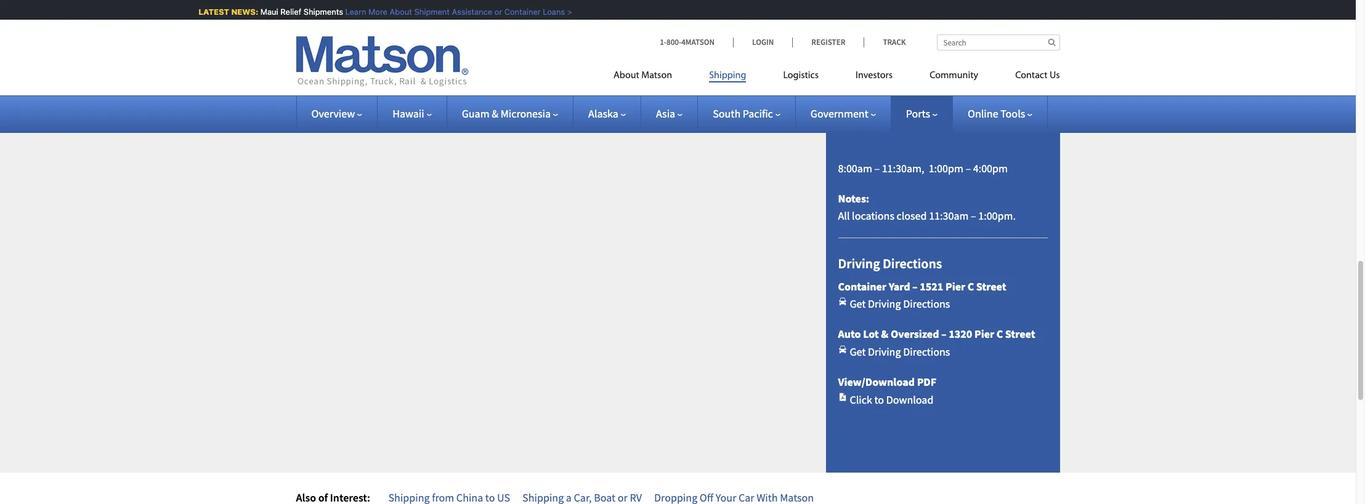 Task type: describe. For each thing, give the bounding box(es) containing it.
off/pick-
[[891, 83, 932, 98]]

auto for auto lot & oversized – 1320 pier c street
[[838, 327, 861, 341]]

logistics link
[[765, 65, 837, 90]]

contact us link
[[997, 65, 1060, 90]]

news:
[[227, 7, 254, 17]]

more
[[364, 7, 383, 17]]

learn
[[341, 7, 362, 17]]

directions for 1521
[[903, 297, 950, 311]]

– inside notes: all locations closed 11:30am – 1:00pm.
[[971, 209, 976, 223]]

assistance
[[448, 7, 488, 17]]

government
[[811, 107, 869, 121]]

shipping
[[709, 71, 746, 81]]

2:00am
[[883, 23, 917, 38]]

4:45pm
[[882, 6, 917, 20]]

directions for oversized
[[903, 345, 950, 359]]

overview link
[[311, 107, 362, 121]]

about matson link
[[614, 65, 691, 90]]

guam & micronesia link
[[462, 107, 558, 121]]

online tools link
[[968, 107, 1033, 121]]

all
[[838, 209, 850, 223]]

8:00am – 11:30am,  1:00pm – 4:00pm
[[838, 161, 1008, 176]]

latest
[[194, 7, 225, 17]]

click to download link
[[838, 393, 934, 407]]

matson
[[642, 71, 672, 81]]

up
[[932, 83, 944, 98]]

track link
[[864, 37, 906, 47]]

ports
[[906, 107, 930, 121]]

0 vertical spatial pier
[[946, 280, 966, 294]]

get for auto
[[850, 345, 866, 359]]

pacific
[[743, 107, 773, 121]]

loans
[[539, 7, 561, 17]]

auto drop-off/pick-up hours
[[838, 83, 976, 98]]

investors
[[856, 71, 893, 81]]

11:30am
[[929, 209, 969, 223]]

government link
[[811, 107, 876, 121]]

1521
[[920, 280, 944, 294]]

online tools
[[968, 107, 1025, 121]]

on
[[907, 53, 919, 68]]

container inside driving directions section
[[838, 280, 887, 294]]

– left track
[[875, 23, 880, 38]]

1:00pm
[[929, 161, 964, 176]]

lot
[[863, 327, 879, 341]]

directions image
[[838, 297, 847, 306]]

1-800-4matson
[[660, 37, 715, 47]]

guam & micronesia
[[462, 107, 551, 121]]

4matson
[[682, 37, 715, 47]]

driving for lot
[[868, 345, 901, 359]]

ports link
[[906, 107, 938, 121]]

login link
[[733, 37, 793, 47]]

about matson
[[614, 71, 672, 81]]

wednesday.
[[921, 53, 977, 68]]

register
[[812, 37, 846, 47]]

login
[[752, 37, 774, 47]]

*no night gate on wednesday.
[[838, 53, 977, 68]]

container yard – 1521 pier c street
[[838, 280, 1007, 294]]

closed
[[897, 209, 927, 223]]

drop-
[[863, 83, 891, 98]]

notes:
[[838, 191, 870, 206]]

Search search field
[[937, 35, 1060, 51]]

learn more about shipment assistance or container loans > link
[[341, 7, 568, 17]]

latest news: maui relief shipments learn more about shipment assistance or container loans >
[[194, 7, 568, 17]]

community link
[[911, 65, 997, 90]]

search image
[[1048, 38, 1056, 46]]

driving directions
[[838, 255, 942, 272]]

shipping link
[[691, 65, 765, 90]]

800-
[[667, 37, 682, 47]]

click
[[850, 393, 872, 407]]

1 horizontal spatial pier
[[975, 327, 995, 341]]

get driving directions for &
[[850, 345, 950, 359]]

1 vertical spatial street
[[1005, 327, 1035, 341]]

0 vertical spatial directions
[[883, 255, 942, 272]]

8:00am for 8:00am – 11:30am,  1:00pm – 4:00pm
[[838, 161, 872, 176]]

overview
[[311, 107, 355, 121]]

contact us
[[1015, 71, 1060, 81]]

asia link
[[656, 107, 683, 121]]

1-
[[660, 37, 667, 47]]

hawaii link
[[393, 107, 432, 121]]

investors link
[[837, 65, 911, 90]]

>
[[563, 7, 568, 17]]

driving directions section
[[811, 0, 1075, 473]]

us
[[1050, 71, 1060, 81]]

relief
[[276, 7, 297, 17]]

click to download
[[850, 393, 934, 407]]

6:00pm
[[838, 23, 873, 38]]

locations
[[852, 209, 895, 223]]

get driving directions link for lot
[[838, 345, 950, 359]]

& inside driving directions section
[[881, 327, 889, 341]]

hawaii
[[393, 107, 424, 121]]

1 horizontal spatial c
[[997, 327, 1003, 341]]

– left '4:45pm'
[[875, 6, 880, 20]]

view/download pdf
[[838, 375, 937, 389]]

1:00pm.
[[979, 209, 1016, 223]]

0 vertical spatial &
[[492, 107, 499, 121]]

*no
[[838, 53, 856, 68]]

0 vertical spatial c
[[968, 280, 974, 294]]

maui
[[256, 7, 274, 17]]



Task type: vqa. For each thing, say whether or not it's contained in the screenshot.


Task type: locate. For each thing, give the bounding box(es) containing it.
0 vertical spatial get driving directions link
[[838, 297, 950, 311]]

0 vertical spatial driving
[[838, 255, 880, 272]]

south pacific link
[[713, 107, 781, 121]]

south pacific
[[713, 107, 773, 121]]

0 vertical spatial auto
[[838, 83, 861, 98]]

0 vertical spatial to
[[905, 114, 914, 128]]

or
[[490, 7, 498, 17]]

– right yard
[[913, 280, 918, 294]]

0 horizontal spatial to
[[875, 393, 884, 407]]

pier right 1320
[[975, 327, 995, 341]]

1 vertical spatial container
[[838, 280, 887, 294]]

0 vertical spatial 8:00am
[[838, 6, 872, 20]]

1 horizontal spatial about
[[614, 71, 639, 81]]

0 vertical spatial street
[[976, 280, 1007, 294]]

0 horizontal spatial &
[[492, 107, 499, 121]]

2 vertical spatial directions
[[903, 345, 950, 359]]

8:00am up "6:00pm"
[[838, 6, 872, 20]]

1 auto from the top
[[838, 83, 861, 98]]

1-800-4matson link
[[660, 37, 733, 47]]

c
[[968, 280, 974, 294], [997, 327, 1003, 341]]

guam
[[462, 107, 490, 121]]

2 8:00am from the top
[[838, 161, 872, 176]]

1 vertical spatial get driving directions
[[850, 345, 950, 359]]

notes: all locations closed 11:30am – 1:00pm.
[[838, 191, 1016, 223]]

friday.
[[917, 114, 948, 128]]

get driving directions link
[[838, 297, 950, 311], [838, 345, 950, 359]]

container
[[500, 7, 536, 17], [838, 280, 887, 294]]

register link
[[793, 37, 864, 47]]

street right 1521
[[976, 280, 1007, 294]]

open
[[838, 114, 863, 128]]

oversized
[[891, 327, 939, 341]]

1 vertical spatial c
[[997, 327, 1003, 341]]

pier right 1521
[[946, 280, 966, 294]]

get for container
[[850, 297, 866, 311]]

1 vertical spatial &
[[881, 327, 889, 341]]

get right directions icon
[[850, 297, 866, 311]]

about inside "top menu" navigation
[[614, 71, 639, 81]]

to down view/download
[[875, 393, 884, 407]]

micronesia
[[501, 107, 551, 121]]

8:00am up notes: at the top
[[838, 161, 872, 176]]

driving down 'lot'
[[868, 345, 901, 359]]

to left friday.
[[905, 114, 914, 128]]

get driving directions link for yard
[[838, 297, 950, 311]]

1 get from the top
[[850, 297, 866, 311]]

& right 'lot'
[[881, 327, 889, 341]]

c right 1320
[[997, 327, 1003, 341]]

get driving directions down yard
[[850, 297, 950, 311]]

about
[[385, 7, 408, 17], [614, 71, 639, 81]]

1 8:00am from the top
[[838, 6, 872, 20]]

hours
[[947, 83, 976, 98]]

container right or
[[500, 7, 536, 17]]

1 vertical spatial directions
[[903, 297, 950, 311]]

2 vertical spatial driving
[[868, 345, 901, 359]]

street
[[976, 280, 1007, 294], [1005, 327, 1035, 341]]

1 vertical spatial to
[[875, 393, 884, 407]]

driving for yard
[[868, 297, 901, 311]]

0 vertical spatial container
[[500, 7, 536, 17]]

about left matson
[[614, 71, 639, 81]]

directions down auto lot & oversized – 1320 pier c street
[[903, 345, 950, 359]]

to
[[905, 114, 914, 128], [875, 393, 884, 407]]

monday
[[866, 114, 903, 128]]

1 vertical spatial get
[[850, 345, 866, 359]]

– right the 1:00pm
[[966, 161, 971, 176]]

get right directions image on the right
[[850, 345, 866, 359]]

0 vertical spatial get
[[850, 297, 866, 311]]

main content
[[281, 0, 811, 473]]

pier
[[946, 280, 966, 294], [975, 327, 995, 341]]

sidebar formatting image
[[838, 393, 847, 401]]

online
[[968, 107, 999, 121]]

0 horizontal spatial pier
[[946, 280, 966, 294]]

1 get driving directions from the top
[[850, 297, 950, 311]]

8:00am for 8:00am – 4:45pm 6:00pm – 2:00am
[[838, 6, 872, 20]]

yard
[[889, 280, 910, 294]]

shipments
[[299, 7, 339, 17]]

1 horizontal spatial &
[[881, 327, 889, 341]]

pdf
[[917, 375, 937, 389]]

– left 1320
[[942, 327, 947, 341]]

2 auto from the top
[[838, 327, 861, 341]]

directions down container yard – 1521 pier c street
[[903, 297, 950, 311]]

top menu navigation
[[614, 65, 1060, 90]]

0 horizontal spatial container
[[500, 7, 536, 17]]

night
[[858, 53, 882, 68]]

0 vertical spatial about
[[385, 7, 408, 17]]

shipment
[[410, 7, 445, 17]]

blue matson logo with ocean, shipping, truck, rail and logistics written beneath it. image
[[296, 36, 469, 87]]

1 vertical spatial about
[[614, 71, 639, 81]]

tools
[[1001, 107, 1025, 121]]

1320
[[949, 327, 973, 341]]

8:00am – 4:45pm 6:00pm – 2:00am
[[838, 6, 917, 38]]

track
[[883, 37, 906, 47]]

1 horizontal spatial container
[[838, 280, 887, 294]]

1 vertical spatial pier
[[975, 327, 995, 341]]

download
[[886, 393, 934, 407]]

1 vertical spatial get driving directions link
[[838, 345, 950, 359]]

logistics
[[783, 71, 819, 81]]

street right 1320
[[1005, 327, 1035, 341]]

2 get driving directions from the top
[[850, 345, 950, 359]]

auto lot & oversized – 1320 pier c street
[[838, 327, 1035, 341]]

get driving directions link down oversized
[[838, 345, 950, 359]]

1 vertical spatial auto
[[838, 327, 861, 341]]

8:00am inside 8:00am – 4:45pm 6:00pm – 2:00am
[[838, 6, 872, 20]]

get driving directions for –
[[850, 297, 950, 311]]

directions
[[883, 255, 942, 272], [903, 297, 950, 311], [903, 345, 950, 359]]

–
[[875, 6, 880, 20], [875, 23, 880, 38], [875, 161, 880, 176], [966, 161, 971, 176], [971, 209, 976, 223], [913, 280, 918, 294], [942, 327, 947, 341]]

2 get driving directions link from the top
[[838, 345, 950, 359]]

driving down yard
[[868, 297, 901, 311]]

auto up directions image on the right
[[838, 327, 861, 341]]

south
[[713, 107, 741, 121]]

– up locations
[[875, 161, 880, 176]]

1 get driving directions link from the top
[[838, 297, 950, 311]]

0 horizontal spatial about
[[385, 7, 408, 17]]

c right 1521
[[968, 280, 974, 294]]

get driving directions link down yard
[[838, 297, 950, 311]]

alaska link
[[588, 107, 626, 121]]

get
[[850, 297, 866, 311], [850, 345, 866, 359]]

view/download
[[838, 375, 915, 389]]

4:00pm
[[973, 161, 1008, 176]]

0 horizontal spatial c
[[968, 280, 974, 294]]

alaska
[[588, 107, 619, 121]]

driving up directions icon
[[838, 255, 880, 272]]

about right more
[[385, 7, 408, 17]]

community
[[930, 71, 979, 81]]

directions up container yard – 1521 pier c street
[[883, 255, 942, 272]]

None search field
[[937, 35, 1060, 51]]

driving
[[838, 255, 880, 272], [868, 297, 901, 311], [868, 345, 901, 359]]

1 horizontal spatial to
[[905, 114, 914, 128]]

auto up government link
[[838, 83, 861, 98]]

8:00am
[[838, 6, 872, 20], [838, 161, 872, 176]]

1 vertical spatial driving
[[868, 297, 901, 311]]

container up directions icon
[[838, 280, 887, 294]]

– left 1:00pm.
[[971, 209, 976, 223]]

get driving directions down oversized
[[850, 345, 950, 359]]

2 get from the top
[[850, 345, 866, 359]]

auto for auto drop-off/pick-up hours
[[838, 83, 861, 98]]

0 vertical spatial get driving directions
[[850, 297, 950, 311]]

& right guam
[[492, 107, 499, 121]]

directions image
[[838, 345, 847, 354]]

gate
[[885, 53, 905, 68]]

asia
[[656, 107, 675, 121]]

1 vertical spatial 8:00am
[[838, 161, 872, 176]]



